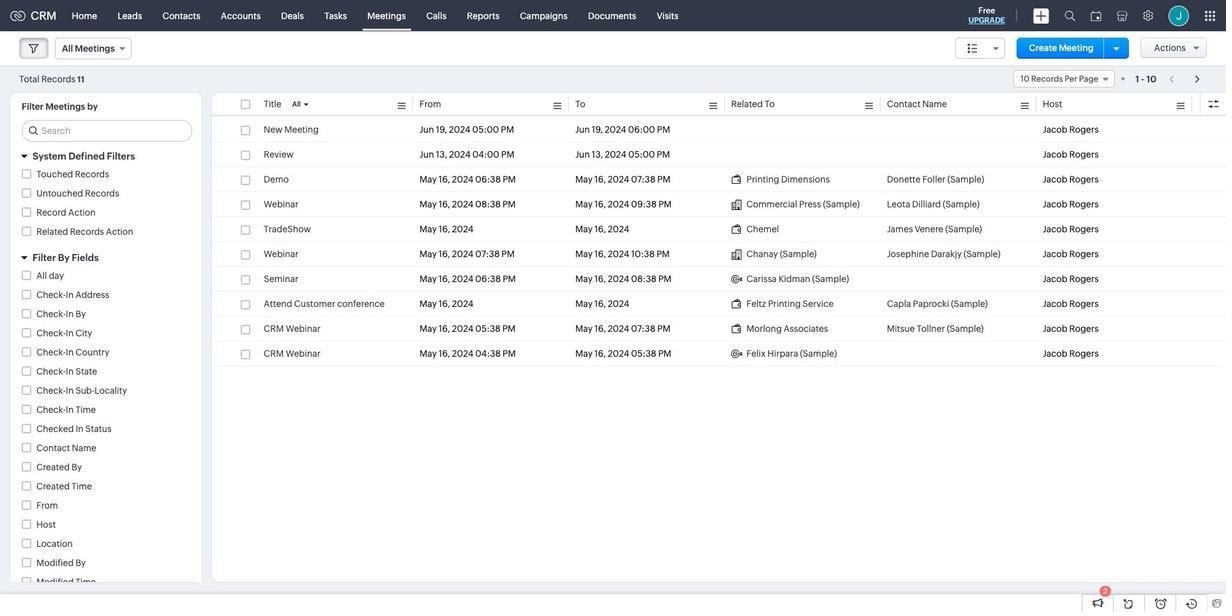Task type: vqa. For each thing, say whether or not it's contained in the screenshot.
'create menu' Icon
yes



Task type: describe. For each thing, give the bounding box(es) containing it.
Search text field
[[22, 121, 192, 141]]

create menu element
[[1026, 0, 1057, 31]]

search element
[[1057, 0, 1083, 31]]

create menu image
[[1034, 8, 1050, 23]]

profile element
[[1161, 0, 1197, 31]]

profile image
[[1169, 5, 1189, 26]]

none field size
[[955, 38, 1005, 59]]



Task type: locate. For each thing, give the bounding box(es) containing it.
calendar image
[[1091, 11, 1102, 21]]

logo image
[[10, 11, 26, 21]]

search image
[[1065, 10, 1076, 21]]

row group
[[212, 118, 1226, 367]]

size image
[[968, 43, 978, 54]]

None field
[[55, 38, 131, 59], [955, 38, 1005, 59], [1014, 70, 1115, 88], [55, 38, 131, 59], [1014, 70, 1115, 88]]



